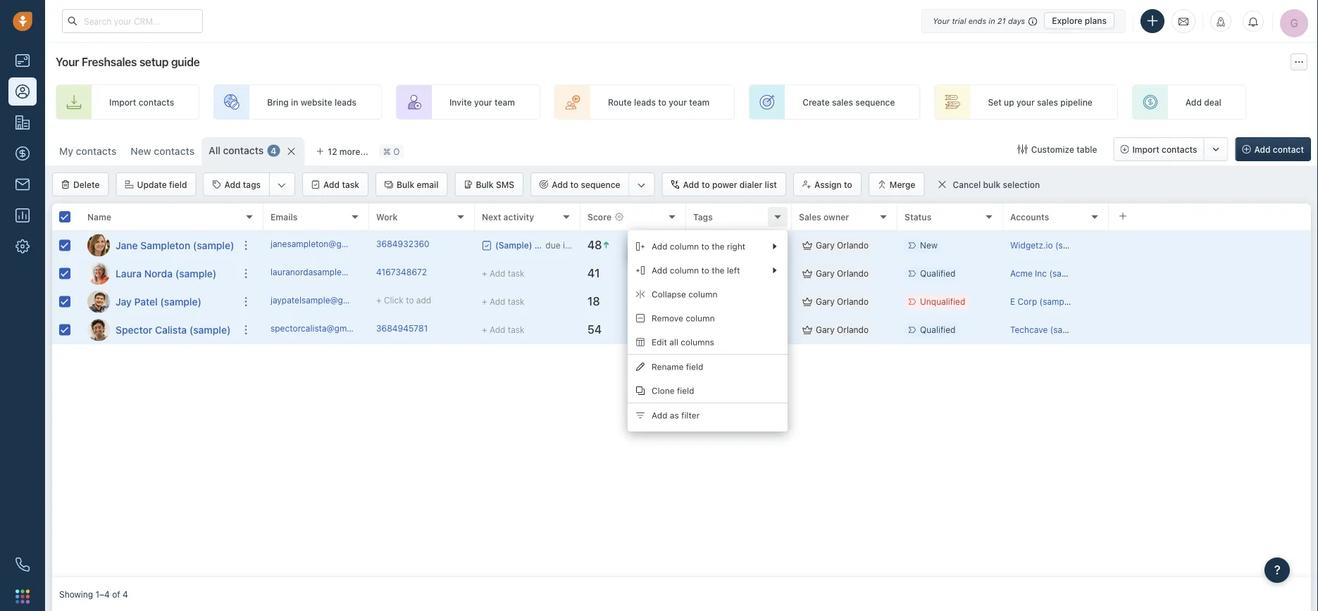 Task type: describe. For each thing, give the bounding box(es) containing it.
up
[[1005, 97, 1015, 107]]

route
[[608, 97, 632, 107]]

delete button
[[52, 173, 109, 197]]

phone image
[[16, 558, 30, 572]]

e corp (sample)
[[1011, 297, 1075, 307]]

invite
[[450, 97, 472, 107]]

row group containing jane sampleton (sample)
[[52, 232, 264, 345]]

import contacts for import contacts button
[[1133, 145, 1198, 154]]

bring in website leads link
[[214, 85, 382, 120]]

menu containing add column to the right
[[628, 231, 788, 432]]

route leads to your team link
[[555, 85, 735, 120]]

press space to deselect this row. row containing 41
[[264, 260, 1312, 288]]

field for rename field
[[686, 362, 704, 372]]

sms
[[496, 180, 515, 190]]

explore plans link
[[1045, 12, 1115, 29]]

all contacts 4
[[209, 145, 277, 156]]

website
[[301, 97, 332, 107]]

spector calista (sample)
[[116, 324, 231, 336]]

janesampleton@gmail.com 3684932360
[[271, 239, 430, 249]]

click for 41
[[701, 269, 721, 279]]

add for 41
[[734, 269, 749, 279]]

add to sequence group
[[531, 173, 655, 197]]

customize
[[1032, 145, 1075, 154]]

l image
[[87, 263, 110, 285]]

your inside invite your team link
[[474, 97, 493, 107]]

next activity
[[482, 212, 535, 222]]

showing
[[59, 590, 93, 600]]

jane sampleton (sample)
[[116, 240, 234, 251]]

tags
[[694, 212, 713, 222]]

jay
[[116, 296, 132, 308]]

0 vertical spatial in
[[989, 16, 996, 25]]

3684932360 link
[[376, 238, 430, 253]]

clone field menu item
[[628, 379, 788, 403]]

(sample) down e corp (sample)
[[1051, 325, 1086, 335]]

merge
[[890, 180, 916, 190]]

sequence for create sales sequence
[[856, 97, 896, 107]]

click down 4167348672 link
[[384, 296, 404, 305]]

bring
[[267, 97, 289, 107]]

task inside add task button
[[342, 180, 360, 190]]

add to sequence button
[[532, 173, 629, 196]]

set up your sales pipeline
[[989, 97, 1093, 107]]

bulk email button
[[376, 173, 448, 197]]

acme
[[1011, 269, 1033, 279]]

gary orlando for 54
[[816, 325, 869, 335]]

set up your sales pipeline link
[[935, 85, 1119, 120]]

bulk for bulk sms
[[476, 180, 494, 190]]

jay patel (sample) link
[[116, 295, 202, 309]]

add down 4167348672 link
[[417, 296, 432, 305]]

+ click to add for 18
[[694, 297, 749, 307]]

team inside route leads to your team link
[[690, 97, 710, 107]]

container_wx8msf4aqz5i3rn1 image for 18
[[803, 297, 813, 307]]

press space to deselect this row. row containing jane sampleton (sample)
[[52, 232, 264, 260]]

add deal link
[[1133, 85, 1248, 120]]

explore plans
[[1053, 16, 1107, 26]]

new for new
[[921, 241, 938, 251]]

import contacts for import contacts link
[[109, 97, 174, 107]]

lauranordasample@gmail.com
[[271, 267, 390, 277]]

(sample) for acme inc (sample)
[[1050, 269, 1085, 279]]

accounts
[[1011, 212, 1050, 222]]

email image
[[1179, 15, 1189, 27]]

add for 18
[[734, 297, 749, 307]]

gary for 41
[[816, 269, 835, 279]]

0 horizontal spatial 4
[[123, 590, 128, 600]]

+ click to add for 54
[[694, 325, 749, 335]]

calista
[[155, 324, 187, 336]]

clone field
[[652, 386, 695, 396]]

(sample) for e corp (sample)
[[1040, 297, 1075, 307]]

add tags group
[[203, 173, 295, 197]]

4 contacts selected.
[[640, 248, 722, 258]]

name row
[[52, 204, 264, 232]]

emails
[[271, 212, 298, 222]]

cancel
[[953, 180, 981, 190]]

collapse
[[652, 290, 686, 300]]

phone element
[[8, 551, 37, 579]]

my contacts
[[59, 146, 117, 157]]

score
[[588, 212, 612, 222]]

column for remove column
[[686, 314, 715, 324]]

all contacts link
[[209, 144, 264, 158]]

12
[[328, 147, 337, 156]]

customize table button
[[1009, 137, 1107, 161]]

add for add column to the right
[[652, 242, 668, 252]]

48
[[588, 239, 602, 252]]

import contacts group
[[1114, 137, 1229, 161]]

row group containing 48
[[264, 232, 1312, 345]]

0 horizontal spatial in
[[291, 97, 298, 107]]

email
[[417, 180, 439, 190]]

add tags
[[224, 180, 261, 190]]

more...
[[340, 147, 368, 156]]

create sales sequence link
[[749, 85, 921, 120]]

dialer
[[740, 180, 763, 190]]

add as filter
[[652, 411, 700, 421]]

bulk email
[[397, 180, 439, 190]]

orlando for 54
[[838, 325, 869, 335]]

jane sampleton (sample) link
[[116, 239, 234, 253]]

task for 54
[[508, 325, 525, 335]]

click for 54
[[701, 325, 721, 335]]

bulk sms button
[[455, 173, 524, 197]]

column for collapse column
[[689, 290, 718, 300]]

name column header
[[80, 204, 264, 232]]

add column to the right
[[652, 242, 746, 252]]

press space to deselect this row. row containing spector calista (sample)
[[52, 317, 264, 345]]

(sample) up acme inc (sample)
[[1056, 241, 1091, 251]]

0 horizontal spatial container_wx8msf4aqz5i3rn1 image
[[482, 241, 492, 251]]

delete
[[73, 180, 100, 190]]

contact
[[1274, 145, 1305, 154]]

table
[[1077, 145, 1098, 154]]

route leads to your team
[[608, 97, 710, 107]]

sales owner
[[799, 212, 850, 222]]

create sales sequence
[[803, 97, 896, 107]]

field for update field
[[169, 180, 187, 190]]

norda
[[144, 268, 173, 280]]

all
[[670, 338, 679, 347]]

sales inside create sales sequence link
[[833, 97, 854, 107]]

rename field
[[652, 362, 704, 372]]

laura
[[116, 268, 142, 280]]

sequence for add to sequence
[[581, 180, 621, 190]]

techcave (sample) link
[[1011, 325, 1086, 335]]

merge button
[[869, 173, 925, 197]]

collapse column menu item
[[628, 283, 788, 307]]

j image for jane sampleton (sample)
[[87, 234, 110, 257]]

Search your CRM... text field
[[62, 9, 203, 33]]

12 more... button
[[308, 142, 376, 161]]

widgetz.io (sample)
[[1011, 241, 1091, 251]]

gary for 54
[[816, 325, 835, 335]]

spectorcalista@gmail.com 3684945781
[[271, 324, 428, 334]]

s image
[[87, 319, 110, 342]]

+ add task for 54
[[482, 325, 525, 335]]

j image for jay patel (sample)
[[87, 291, 110, 313]]

update
[[137, 180, 167, 190]]

rename field menu item
[[628, 355, 788, 379]]

add tags button
[[204, 173, 269, 196]]

bulk for bulk email
[[397, 180, 415, 190]]

grid containing 48
[[52, 202, 1312, 578]]

remove column menu item
[[628, 307, 788, 331]]

add for add as filter
[[652, 411, 668, 421]]

container_wx8msf4aqz5i3rn1 image for 41
[[803, 269, 813, 279]]

add for add column to the left
[[652, 266, 668, 276]]

your inside set up your sales pipeline link
[[1017, 97, 1035, 107]]

3684945781 link
[[376, 323, 428, 338]]

add contact button
[[1236, 137, 1312, 161]]

assign to
[[815, 180, 853, 190]]



Task type: locate. For each thing, give the bounding box(es) containing it.
filter
[[682, 411, 700, 421]]

add task button
[[302, 173, 369, 197]]

task for 41
[[508, 269, 525, 279]]

angle down image
[[278, 178, 286, 192]]

edit all columns menu item
[[628, 331, 788, 355]]

(sample) for spector calista (sample)
[[190, 324, 231, 336]]

sequence inside button
[[581, 180, 621, 190]]

(sample) right inc
[[1050, 269, 1085, 279]]

(sample) right calista
[[190, 324, 231, 336]]

add down left
[[734, 297, 749, 307]]

jaypatelsample@gmail.com link
[[271, 295, 379, 310]]

laura norda (sample) link
[[116, 267, 217, 281]]

your left freshsales
[[56, 55, 79, 69]]

0 horizontal spatial import
[[109, 97, 136, 107]]

add inside add contact button
[[1255, 145, 1271, 154]]

column up columns
[[686, 314, 715, 324]]

invite your team link
[[396, 85, 541, 120]]

press space to deselect this row. row containing jay patel (sample)
[[52, 288, 264, 317]]

column down 4 contacts selected.
[[670, 266, 699, 276]]

add inside add as filter menu item
[[652, 411, 668, 421]]

qualified
[[921, 269, 956, 279], [921, 325, 956, 335]]

4 right 'of'
[[123, 590, 128, 600]]

the for left
[[712, 266, 725, 276]]

(sample)
[[193, 240, 234, 251], [1056, 241, 1091, 251], [175, 268, 217, 280], [1050, 269, 1085, 279], [160, 296, 202, 308], [1040, 297, 1075, 307], [190, 324, 231, 336], [1051, 325, 1086, 335]]

your right up
[[1017, 97, 1035, 107]]

contacts up add column to the left in the top of the page
[[648, 248, 683, 258]]

(sample) up the spector calista (sample)
[[160, 296, 202, 308]]

+ add task
[[482, 269, 525, 279], [482, 297, 525, 307], [482, 325, 525, 335]]

1 vertical spatial field
[[686, 362, 704, 372]]

0 horizontal spatial sales
[[833, 97, 854, 107]]

import inside button
[[1133, 145, 1160, 154]]

0 horizontal spatial leads
[[335, 97, 357, 107]]

your inside route leads to your team link
[[669, 97, 687, 107]]

new contacts
[[131, 146, 195, 157]]

add down collapse column menu item
[[734, 325, 749, 335]]

sampleton
[[141, 240, 190, 251]]

1 team from the left
[[495, 97, 515, 107]]

3 cell from the top
[[1110, 288, 1312, 316]]

inc
[[1036, 269, 1048, 279]]

1 gary orlando from the top
[[816, 241, 869, 251]]

field for clone field
[[677, 386, 695, 396]]

add inside add to power dialer list button
[[683, 180, 700, 190]]

container_wx8msf4aqz5i3rn1 image inside customize table button
[[1018, 145, 1028, 154]]

column up remove column menu item
[[689, 290, 718, 300]]

bulk left sms
[[476, 180, 494, 190]]

right
[[727, 242, 746, 252]]

as
[[670, 411, 679, 421]]

4 gary orlando from the top
[[816, 325, 869, 335]]

1 vertical spatial 4
[[640, 248, 646, 258]]

owner
[[824, 212, 850, 222]]

task for 18
[[508, 297, 525, 307]]

0 vertical spatial new
[[131, 146, 151, 157]]

1 horizontal spatial import contacts
[[1133, 145, 1198, 154]]

2 row group from the left
[[264, 232, 1312, 345]]

add as filter menu item
[[628, 404, 788, 428]]

2 + click to add from the top
[[694, 269, 749, 279]]

add inside 'add tags' button
[[224, 180, 241, 190]]

2 j image from the top
[[87, 291, 110, 313]]

1 your from the left
[[474, 97, 493, 107]]

1 row group from the left
[[52, 232, 264, 345]]

sequence right create
[[856, 97, 896, 107]]

j image left 'jane'
[[87, 234, 110, 257]]

2 gary from the top
[[816, 269, 835, 279]]

add for add tags
[[224, 180, 241, 190]]

new
[[131, 146, 151, 157], [921, 241, 938, 251]]

⌘ o
[[383, 147, 400, 156]]

click up columns
[[701, 325, 721, 335]]

0 horizontal spatial import contacts
[[109, 97, 174, 107]]

qualified up unqualified
[[921, 269, 956, 279]]

add to sequence
[[552, 180, 621, 190]]

(sample) right sampleton
[[193, 240, 234, 251]]

2 cell from the top
[[1110, 260, 1312, 288]]

explore
[[1053, 16, 1083, 26]]

+ click to add up left
[[694, 241, 749, 251]]

column up add column to the left in the top of the page
[[670, 242, 699, 252]]

2 the from the top
[[712, 266, 725, 276]]

1 horizontal spatial sequence
[[856, 97, 896, 107]]

cancel bulk selection
[[953, 180, 1041, 190]]

add inside add to sequence button
[[552, 180, 568, 190]]

1 vertical spatial qualified
[[921, 325, 956, 335]]

j image
[[87, 234, 110, 257], [87, 291, 110, 313]]

import contacts
[[109, 97, 174, 107], [1133, 145, 1198, 154]]

4 inside all contacts 4
[[271, 146, 277, 156]]

contacts up update field
[[154, 146, 195, 157]]

1 bulk from the left
[[397, 180, 415, 190]]

press space to deselect this row. row containing 18
[[264, 288, 1312, 317]]

0 horizontal spatial your
[[474, 97, 493, 107]]

janesampleton@gmail.com link
[[271, 238, 377, 253]]

work
[[376, 212, 398, 222]]

1 horizontal spatial leads
[[634, 97, 656, 107]]

1 qualified from the top
[[921, 269, 956, 279]]

+ click to add up collapse column menu item
[[694, 269, 749, 279]]

press space to deselect this row. row
[[52, 232, 264, 260], [264, 232, 1312, 260], [52, 260, 264, 288], [264, 260, 1312, 288], [52, 288, 264, 317], [264, 288, 1312, 317], [52, 317, 264, 345], [264, 317, 1312, 345]]

2 vertical spatial 4
[[123, 590, 128, 600]]

spectorcalista@gmail.com
[[271, 324, 375, 334]]

orlando
[[838, 241, 869, 251], [838, 269, 869, 279], [838, 297, 869, 307], [838, 325, 869, 335]]

bulk sms
[[476, 180, 515, 190]]

1 the from the top
[[712, 242, 725, 252]]

sales inside set up your sales pipeline link
[[1038, 97, 1059, 107]]

(sample) for laura norda (sample)
[[175, 268, 217, 280]]

4 right 48
[[640, 248, 646, 258]]

menu
[[628, 231, 788, 432]]

patel
[[134, 296, 158, 308]]

showing 1–4 of 4
[[59, 590, 128, 600]]

the for right
[[712, 242, 725, 252]]

41
[[588, 267, 600, 280]]

1 orlando from the top
[[838, 241, 869, 251]]

widgetz.io
[[1011, 241, 1054, 251]]

your right invite
[[474, 97, 493, 107]]

new up the update
[[131, 146, 151, 157]]

click up collapse column menu item
[[701, 269, 721, 279]]

add for add contact
[[1255, 145, 1271, 154]]

1 vertical spatial j image
[[87, 291, 110, 313]]

name
[[87, 212, 111, 222]]

3 + click to add from the top
[[694, 297, 749, 307]]

collapse column
[[652, 290, 718, 300]]

your for your trial ends in 21 days
[[933, 16, 950, 25]]

1 j image from the top
[[87, 234, 110, 257]]

0 vertical spatial import
[[109, 97, 136, 107]]

unqualified
[[921, 297, 966, 307]]

2 + add task from the top
[[482, 297, 525, 307]]

1 leads from the left
[[335, 97, 357, 107]]

0 vertical spatial your
[[933, 16, 950, 25]]

import down your freshsales setup guide
[[109, 97, 136, 107]]

add contact
[[1255, 145, 1305, 154]]

3684945781
[[376, 324, 428, 334]]

0 vertical spatial field
[[169, 180, 187, 190]]

new down status
[[921, 241, 938, 251]]

leads inside the bring in website leads link
[[335, 97, 357, 107]]

add for add deal
[[1186, 97, 1203, 107]]

0 vertical spatial qualified
[[921, 269, 956, 279]]

to inside group
[[571, 180, 579, 190]]

0 vertical spatial j image
[[87, 234, 110, 257]]

leads right website
[[335, 97, 357, 107]]

container_wx8msf4aqz5i3rn1 image
[[938, 180, 948, 190], [803, 241, 813, 251], [803, 269, 813, 279], [803, 297, 813, 307], [803, 325, 813, 335]]

+ click to add down left
[[694, 297, 749, 307]]

1 cell from the top
[[1110, 232, 1312, 259]]

contacts right all
[[223, 145, 264, 156]]

column for add column to the left
[[670, 266, 699, 276]]

row group
[[52, 232, 264, 345], [264, 232, 1312, 345]]

contacts inside grid
[[648, 248, 683, 258]]

cell for 54
[[1110, 317, 1312, 344]]

field down columns
[[686, 362, 704, 372]]

techcave
[[1011, 325, 1048, 335]]

container_wx8msf4aqz5i3rn1 image down next
[[482, 241, 492, 251]]

21
[[998, 16, 1006, 25]]

freshworks switcher image
[[16, 590, 30, 604]]

3 your from the left
[[1017, 97, 1035, 107]]

add down right
[[734, 269, 749, 279]]

create
[[803, 97, 830, 107]]

the left right
[[712, 242, 725, 252]]

trial
[[953, 16, 967, 25]]

in
[[989, 16, 996, 25], [291, 97, 298, 107]]

jay patel (sample)
[[116, 296, 202, 308]]

3 gary from the top
[[816, 297, 835, 307]]

days
[[1009, 16, 1026, 25]]

container_wx8msf4aqz5i3rn1 image
[[1018, 145, 1028, 154], [482, 241, 492, 251]]

2 horizontal spatial 4
[[640, 248, 646, 258]]

1 vertical spatial the
[[712, 266, 725, 276]]

import contacts down "setup"
[[109, 97, 174, 107]]

leads right route
[[634, 97, 656, 107]]

o
[[393, 147, 400, 156]]

2 your from the left
[[669, 97, 687, 107]]

your right route
[[669, 97, 687, 107]]

plans
[[1085, 16, 1107, 26]]

1 gary from the top
[[816, 241, 835, 251]]

gary orlando for 41
[[816, 269, 869, 279]]

3 orlando from the top
[[838, 297, 869, 307]]

gary for 18
[[816, 297, 835, 307]]

+ click to add up columns
[[694, 325, 749, 335]]

cell for 18
[[1110, 288, 1312, 316]]

your for your freshsales setup guide
[[56, 55, 79, 69]]

1 horizontal spatial your
[[933, 16, 950, 25]]

column for add column to the right
[[670, 242, 699, 252]]

remove column
[[652, 314, 715, 324]]

container_wx8msf4aqz5i3rn1 image for 54
[[803, 325, 813, 335]]

team inside invite your team link
[[495, 97, 515, 107]]

(sample) for jay patel (sample)
[[160, 296, 202, 308]]

1 horizontal spatial sales
[[1038, 97, 1059, 107]]

1 sales from the left
[[833, 97, 854, 107]]

gary orlando
[[816, 241, 869, 251], [816, 269, 869, 279], [816, 297, 869, 307], [816, 325, 869, 335]]

in left 21
[[989, 16, 996, 25]]

18
[[588, 295, 600, 308]]

1 vertical spatial container_wx8msf4aqz5i3rn1 image
[[482, 241, 492, 251]]

contacts down "setup"
[[139, 97, 174, 107]]

add for 54
[[734, 325, 749, 335]]

2 sales from the left
[[1038, 97, 1059, 107]]

qualified for 54
[[921, 325, 956, 335]]

2 horizontal spatial your
[[1017, 97, 1035, 107]]

qualified down unqualified
[[921, 325, 956, 335]]

e corp (sample) link
[[1011, 297, 1075, 307]]

selected.
[[685, 248, 722, 258]]

0 vertical spatial container_wx8msf4aqz5i3rn1 image
[[1018, 145, 1028, 154]]

1 + click to add from the top
[[694, 241, 749, 251]]

leads
[[335, 97, 357, 107], [634, 97, 656, 107]]

+ add task for 18
[[482, 297, 525, 307]]

2 leads from the left
[[634, 97, 656, 107]]

1 horizontal spatial new
[[921, 241, 938, 251]]

bulk
[[397, 180, 415, 190], [476, 180, 494, 190]]

click for 18
[[701, 297, 721, 307]]

field right the "clone"
[[677, 386, 695, 396]]

2 vertical spatial + add task
[[482, 325, 525, 335]]

qualified for 41
[[921, 269, 956, 279]]

2 gary orlando from the top
[[816, 269, 869, 279]]

columns
[[681, 338, 715, 347]]

add to power dialer list button
[[662, 173, 787, 197]]

(sample) down jane sampleton (sample) link
[[175, 268, 217, 280]]

contacts down 'add deal' link
[[1162, 145, 1198, 154]]

add for add to power dialer list
[[683, 180, 700, 190]]

add inside 'add deal' link
[[1186, 97, 1203, 107]]

sales right create
[[833, 97, 854, 107]]

add for add task
[[324, 180, 340, 190]]

the left left
[[712, 266, 725, 276]]

setup
[[139, 55, 169, 69]]

4 cell from the top
[[1110, 317, 1312, 344]]

2 orlando from the top
[[838, 269, 869, 279]]

1 horizontal spatial container_wx8msf4aqz5i3rn1 image
[[1018, 145, 1028, 154]]

laura norda (sample)
[[116, 268, 217, 280]]

(sample) for jane sampleton (sample)
[[193, 240, 234, 251]]

3 + add task from the top
[[482, 325, 525, 335]]

1 horizontal spatial your
[[669, 97, 687, 107]]

+ add task for 41
[[482, 269, 525, 279]]

in right bring at top left
[[291, 97, 298, 107]]

1 vertical spatial sequence
[[581, 180, 621, 190]]

click up remove column
[[701, 297, 721, 307]]

edit all columns
[[652, 338, 715, 347]]

click left right
[[701, 241, 721, 251]]

field inside button
[[169, 180, 187, 190]]

add inside add task button
[[324, 180, 340, 190]]

4 orlando from the top
[[838, 325, 869, 335]]

0 vertical spatial the
[[712, 242, 725, 252]]

edit
[[652, 338, 667, 347]]

1 vertical spatial your
[[56, 55, 79, 69]]

2 team from the left
[[690, 97, 710, 107]]

0 vertical spatial import contacts
[[109, 97, 174, 107]]

1 vertical spatial new
[[921, 241, 938, 251]]

import for import contacts button
[[1133, 145, 1160, 154]]

4 right all contacts link at the top of page
[[271, 146, 277, 156]]

0 horizontal spatial new
[[131, 146, 151, 157]]

4 + click to add from the top
[[694, 325, 749, 335]]

orlando for 41
[[838, 269, 869, 279]]

grid
[[52, 202, 1312, 578]]

your freshsales setup guide
[[56, 55, 200, 69]]

import contacts down 'add deal' link
[[1133, 145, 1198, 154]]

press space to deselect this row. row containing laura norda (sample)
[[52, 260, 264, 288]]

add for add to sequence
[[552, 180, 568, 190]]

0 horizontal spatial team
[[495, 97, 515, 107]]

1 vertical spatial + add task
[[482, 297, 525, 307]]

contacts right my
[[76, 146, 117, 157]]

bulk left email
[[397, 180, 415, 190]]

2 vertical spatial field
[[677, 386, 695, 396]]

contacts
[[139, 97, 174, 107], [1162, 145, 1198, 154], [223, 145, 264, 156], [76, 146, 117, 157], [154, 146, 195, 157], [648, 248, 683, 258]]

1 vertical spatial in
[[291, 97, 298, 107]]

angle down image
[[638, 178, 646, 192]]

3 gary orlando from the top
[[816, 297, 869, 307]]

contacts inside button
[[1162, 145, 1198, 154]]

leads inside route leads to your team link
[[634, 97, 656, 107]]

selection
[[1003, 180, 1041, 190]]

add up left
[[734, 241, 749, 251]]

press space to deselect this row. row containing 54
[[264, 317, 1312, 345]]

assign to button
[[794, 173, 862, 197]]

1 horizontal spatial import
[[1133, 145, 1160, 154]]

4 gary from the top
[[816, 325, 835, 335]]

1 + add task from the top
[[482, 269, 525, 279]]

pipeline
[[1061, 97, 1093, 107]]

1 horizontal spatial team
[[690, 97, 710, 107]]

(sample) right corp
[[1040, 297, 1075, 307]]

gary orlando for 18
[[816, 297, 869, 307]]

4
[[271, 146, 277, 156], [640, 248, 646, 258], [123, 590, 128, 600]]

import for import contacts link
[[109, 97, 136, 107]]

add to power dialer list
[[683, 180, 777, 190]]

lauranordasample@gmail.com link
[[271, 266, 390, 281]]

0 horizontal spatial bulk
[[397, 180, 415, 190]]

1 vertical spatial import
[[1133, 145, 1160, 154]]

new for new contacts
[[131, 146, 151, 157]]

import contacts inside button
[[1133, 145, 1198, 154]]

2 bulk from the left
[[476, 180, 494, 190]]

ends
[[969, 16, 987, 25]]

4167348672 link
[[376, 266, 427, 281]]

orlando for 18
[[838, 297, 869, 307]]

add column to the left
[[652, 266, 741, 276]]

2 qualified from the top
[[921, 325, 956, 335]]

0 horizontal spatial your
[[56, 55, 79, 69]]

cell
[[1110, 232, 1312, 259], [1110, 260, 1312, 288], [1110, 288, 1312, 316], [1110, 317, 1312, 344]]

jaypatelsample@gmail.com + click to add
[[271, 296, 432, 305]]

invite your team
[[450, 97, 515, 107]]

status
[[905, 212, 932, 222]]

import right table
[[1133, 145, 1160, 154]]

freshsales
[[82, 55, 137, 69]]

cell for 41
[[1110, 260, 1312, 288]]

e
[[1011, 297, 1016, 307]]

sequence up score
[[581, 180, 621, 190]]

0 vertical spatial + add task
[[482, 269, 525, 279]]

spector calista (sample) link
[[116, 323, 231, 337]]

set
[[989, 97, 1002, 107]]

0 horizontal spatial sequence
[[581, 180, 621, 190]]

import contacts link
[[56, 85, 200, 120]]

j image left jay
[[87, 291, 110, 313]]

sales
[[799, 212, 822, 222]]

1 vertical spatial import contacts
[[1133, 145, 1198, 154]]

1 horizontal spatial 4
[[271, 146, 277, 156]]

field right the update
[[169, 180, 187, 190]]

+ click to add for 41
[[694, 269, 749, 279]]

container_wx8msf4aqz5i3rn1 image left customize
[[1018, 145, 1028, 154]]

of
[[112, 590, 120, 600]]

sales left pipeline
[[1038, 97, 1059, 107]]

0 vertical spatial sequence
[[856, 97, 896, 107]]

press space to deselect this row. row containing 48
[[264, 232, 1312, 260]]

1 horizontal spatial bulk
[[476, 180, 494, 190]]

left
[[727, 266, 741, 276]]

1 horizontal spatial in
[[989, 16, 996, 25]]

your left trial
[[933, 16, 950, 25]]

0 vertical spatial 4
[[271, 146, 277, 156]]



Task type: vqa. For each thing, say whether or not it's contained in the screenshot.
created within the 'option'
no



